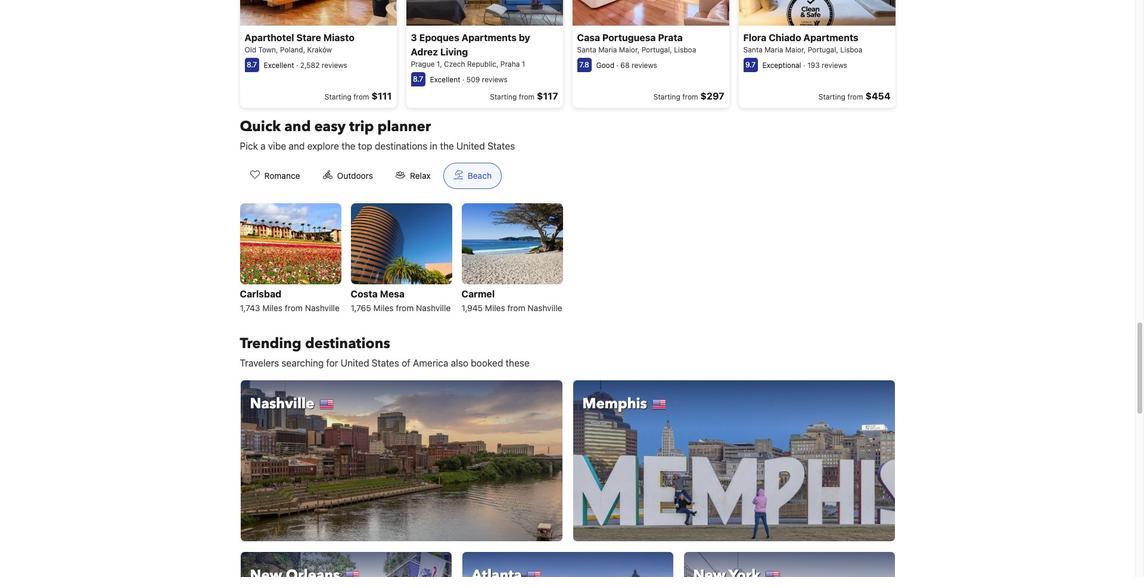 Task type: describe. For each thing, give the bounding box(es) containing it.
casa
[[577, 32, 600, 43]]

states inside trending destinations travelers searching for united states of america also booked these
[[372, 358, 399, 368]]

starting from $297
[[654, 90, 725, 101]]

maior, for chiado
[[786, 45, 806, 54]]

7.8
[[580, 60, 590, 69]]

$297
[[701, 90, 725, 101]]

from inside starting from $117
[[519, 92, 535, 101]]

from inside starting from $111
[[354, 92, 369, 101]]

portuguesa
[[603, 32, 656, 43]]

states inside quick and easy trip planner pick a vibe and explore the top destinations in the united states
[[488, 141, 515, 151]]

aparthotel stare miasto old town, poland, kraków
[[245, 32, 355, 54]]

509
[[467, 75, 480, 84]]

destinations inside trending destinations travelers searching for united states of america also booked these
[[305, 334, 390, 353]]

easy
[[314, 117, 346, 136]]

starting from $117
[[490, 90, 558, 101]]

7.8 element
[[577, 58, 592, 72]]

0 vertical spatial and
[[285, 117, 311, 136]]

reviews for portuguesa
[[632, 61, 658, 70]]

reviews for stare
[[322, 61, 347, 70]]

9.7 element
[[744, 58, 758, 72]]

carlsbad 1,743 miles from nashville
[[240, 288, 340, 313]]

quick and easy trip planner pick a vibe and explore the top destinations in the united states
[[240, 117, 515, 151]]

from inside costa mesa 1,765 miles from nashville
[[396, 303, 414, 313]]

praha
[[501, 59, 520, 68]]

apartments for maior,
[[804, 32, 859, 43]]

· for portuguesa
[[617, 61, 619, 70]]

3
[[411, 32, 417, 43]]

starting for $117
[[490, 92, 517, 101]]

epoques
[[420, 32, 460, 43]]

trip
[[349, 117, 374, 136]]

starting from $454
[[819, 90, 891, 101]]

nashville link
[[240, 380, 563, 542]]

old
[[245, 45, 257, 54]]

trending destinations travelers searching for united states of america also booked these
[[240, 334, 530, 368]]

1,945
[[462, 303, 483, 313]]

travelers
[[240, 358, 279, 368]]

$454
[[866, 90, 891, 101]]

68
[[621, 61, 630, 70]]

republic,
[[467, 59, 499, 68]]

starting for $111
[[325, 92, 352, 101]]

outdoors button
[[313, 163, 383, 189]]

romance
[[264, 170, 300, 180]]

starting for $297
[[654, 92, 681, 101]]

top
[[358, 141, 373, 151]]

chiado
[[769, 32, 802, 43]]

9.7
[[746, 60, 756, 69]]

miasto
[[324, 32, 355, 43]]

stare
[[297, 32, 321, 43]]

a
[[261, 141, 266, 151]]

excellent for poland,
[[264, 61, 294, 70]]

flora chiado apartments santa maria maior, portugal, lisboa
[[744, 32, 863, 54]]

living
[[441, 46, 468, 57]]

maior, for portuguesa
[[619, 45, 640, 54]]

exceptional
[[763, 61, 802, 70]]

excellent · 2,582 reviews
[[264, 61, 347, 70]]

mesa
[[380, 288, 405, 299]]

pick
[[240, 141, 258, 151]]

vibe
[[268, 141, 286, 151]]

in
[[430, 141, 438, 151]]

193
[[808, 61, 820, 70]]

exceptional · 193 reviews
[[763, 61, 848, 70]]

excellent element for poland,
[[264, 61, 294, 70]]

kraków
[[307, 45, 332, 54]]

town,
[[259, 45, 278, 54]]

from inside starting from $297
[[683, 92, 698, 101]]

outdoors
[[337, 170, 373, 180]]

apartments for living
[[462, 32, 517, 43]]

united inside trending destinations travelers searching for united states of america also booked these
[[341, 358, 369, 368]]

aparthotel
[[245, 32, 294, 43]]

these
[[506, 358, 530, 368]]



Task type: locate. For each thing, give the bounding box(es) containing it.
1 horizontal spatial santa
[[744, 45, 763, 54]]

1 vertical spatial excellent element
[[430, 75, 461, 84]]

planner
[[378, 117, 431, 136]]

0 horizontal spatial lisboa
[[674, 45, 697, 54]]

8.7 element for town,
[[245, 58, 259, 72]]

2 maior, from the left
[[786, 45, 806, 54]]

8.7 down old
[[247, 60, 257, 69]]

maria for portuguesa
[[599, 45, 617, 54]]

searching
[[282, 358, 324, 368]]

1 vertical spatial and
[[289, 141, 305, 151]]

excellent down town,
[[264, 61, 294, 70]]

united
[[457, 141, 485, 151], [341, 358, 369, 368]]

0 vertical spatial destinations
[[375, 141, 428, 151]]

maior, inside casa portuguesa prata santa maria maior, portugal, lisboa
[[619, 45, 640, 54]]

1 santa from the left
[[577, 45, 597, 54]]

romance button
[[240, 163, 310, 189]]

maria up good element
[[599, 45, 617, 54]]

destinations inside quick and easy trip planner pick a vibe and explore the top destinations in the united states
[[375, 141, 428, 151]]

1,743
[[240, 303, 260, 313]]

the
[[342, 141, 356, 151], [440, 141, 454, 151]]

flora
[[744, 32, 767, 43]]

maria inside casa portuguesa prata santa maria maior, portugal, lisboa
[[599, 45, 617, 54]]

miles down carmel
[[485, 303, 505, 313]]

relax button
[[386, 163, 441, 189]]

starting down '193'
[[819, 92, 846, 101]]

miles inside costa mesa 1,765 miles from nashville
[[374, 303, 394, 313]]

booked
[[471, 358, 503, 368]]

8.7 down prague
[[413, 74, 423, 83]]

0 vertical spatial states
[[488, 141, 515, 151]]

maior, down chiado
[[786, 45, 806, 54]]

2 miles from the left
[[374, 303, 394, 313]]

apartments inside flora chiado apartments santa maria maior, portugal, lisboa
[[804, 32, 859, 43]]

good element
[[597, 61, 615, 70]]

portugal,
[[642, 45, 672, 54], [808, 45, 839, 54]]

0 horizontal spatial portugal,
[[642, 45, 672, 54]]

for
[[326, 358, 338, 368]]

0 horizontal spatial states
[[372, 358, 399, 368]]

casa portuguesa prata santa maria maior, portugal, lisboa
[[577, 32, 697, 54]]

of
[[402, 358, 411, 368]]

lisboa inside casa portuguesa prata santa maria maior, portugal, lisboa
[[674, 45, 697, 54]]

1 lisboa from the left
[[674, 45, 697, 54]]

apartments up 'republic,'
[[462, 32, 517, 43]]

good · 68 reviews
[[597, 61, 658, 70]]

and
[[285, 117, 311, 136], [289, 141, 305, 151]]

excellent element for living
[[430, 75, 461, 84]]

lisboa down prata
[[674, 45, 697, 54]]

portugal, for apartments
[[808, 45, 839, 54]]

states
[[488, 141, 515, 151], [372, 358, 399, 368]]

excellent
[[264, 61, 294, 70], [430, 75, 461, 84]]

0 horizontal spatial 8.7
[[247, 60, 257, 69]]

4 starting from the left
[[819, 92, 846, 101]]

and up vibe
[[285, 117, 311, 136]]

costa
[[351, 288, 378, 299]]

8.7
[[247, 60, 257, 69], [413, 74, 423, 83]]

from down mesa on the left
[[396, 303, 414, 313]]

0 vertical spatial 8.7
[[247, 60, 257, 69]]

excellent · 509 reviews
[[430, 75, 508, 84]]

1,765
[[351, 303, 371, 313]]

destinations up "for"
[[305, 334, 390, 353]]

memphis
[[583, 394, 648, 414]]

santa inside casa portuguesa prata santa maria maior, portugal, lisboa
[[577, 45, 597, 54]]

2 portugal, from the left
[[808, 45, 839, 54]]

from right 1,945
[[508, 303, 526, 313]]

beach button
[[444, 163, 502, 189]]

nashville inside costa mesa 1,765 miles from nashville
[[416, 303, 451, 313]]

santa down flora
[[744, 45, 763, 54]]

the right in
[[440, 141, 454, 151]]

lisboa inside flora chiado apartments santa maria maior, portugal, lisboa
[[841, 45, 863, 54]]

1 apartments from the left
[[462, 32, 517, 43]]

costa mesa 1,765 miles from nashville
[[351, 288, 451, 313]]

from inside starting from $454
[[848, 92, 864, 101]]

1 maria from the left
[[599, 45, 617, 54]]

miles
[[263, 303, 283, 313], [374, 303, 394, 313], [485, 303, 505, 313]]

portugal, for prata
[[642, 45, 672, 54]]

· for stare
[[296, 61, 298, 70]]

miles for carmel
[[485, 303, 505, 313]]

starting down praha
[[490, 92, 517, 101]]

czech
[[444, 59, 465, 68]]

$117
[[537, 90, 558, 101]]

prata
[[658, 32, 683, 43]]

starting inside starting from $297
[[654, 92, 681, 101]]

destinations down planner
[[375, 141, 428, 151]]

1 vertical spatial destinations
[[305, 334, 390, 353]]

1,
[[437, 59, 442, 68]]

1 horizontal spatial maria
[[765, 45, 784, 54]]

starting
[[325, 92, 352, 101], [490, 92, 517, 101], [654, 92, 681, 101], [819, 92, 846, 101]]

0 horizontal spatial miles
[[263, 303, 283, 313]]

miles inside "carmel 1,945 miles from nashville"
[[485, 303, 505, 313]]

portugal, down prata
[[642, 45, 672, 54]]

exceptional element
[[763, 61, 802, 70]]

maria
[[599, 45, 617, 54], [765, 45, 784, 54]]

starting inside starting from $117
[[490, 92, 517, 101]]

lisboa up starting from $454 on the top right of the page
[[841, 45, 863, 54]]

adrez
[[411, 46, 438, 57]]

portugal, inside casa portuguesa prata santa maria maior, portugal, lisboa
[[642, 45, 672, 54]]

8.7 element down prague
[[411, 72, 425, 86]]

starting inside starting from $454
[[819, 92, 846, 101]]

2 starting from the left
[[490, 92, 517, 101]]

reviews right '193'
[[822, 61, 848, 70]]

reviews down 'republic,'
[[482, 75, 508, 84]]

1 horizontal spatial united
[[457, 141, 485, 151]]

carlsbad
[[240, 288, 282, 299]]

· for epoques
[[463, 75, 465, 84]]

excellent for living
[[430, 75, 461, 84]]

reviews right the 68
[[632, 61, 658, 70]]

reviews for epoques
[[482, 75, 508, 84]]

poland,
[[280, 45, 305, 54]]

states left of
[[372, 358, 399, 368]]

0 vertical spatial excellent element
[[264, 61, 294, 70]]

0 vertical spatial excellent
[[264, 61, 294, 70]]

1
[[522, 59, 525, 68]]

from left $454
[[848, 92, 864, 101]]

0 horizontal spatial excellent
[[264, 61, 294, 70]]

2 santa from the left
[[744, 45, 763, 54]]

from left "$297"
[[683, 92, 698, 101]]

santa
[[577, 45, 597, 54], [744, 45, 763, 54]]

quick
[[240, 117, 281, 136]]

relax
[[410, 170, 431, 180]]

1 miles from the left
[[263, 303, 283, 313]]

apartments up '193'
[[804, 32, 859, 43]]

1 horizontal spatial 8.7
[[413, 74, 423, 83]]

also
[[451, 358, 469, 368]]

1 the from the left
[[342, 141, 356, 151]]

from inside "carmel 1,945 miles from nashville"
[[508, 303, 526, 313]]

maria inside flora chiado apartments santa maria maior, portugal, lisboa
[[765, 45, 784, 54]]

from left $117
[[519, 92, 535, 101]]

maior, inside flora chiado apartments santa maria maior, portugal, lisboa
[[786, 45, 806, 54]]

1 horizontal spatial portugal,
[[808, 45, 839, 54]]

santa for casa portuguesa prata
[[577, 45, 597, 54]]

reviews for chiado
[[822, 61, 848, 70]]

maria for chiado
[[765, 45, 784, 54]]

0 horizontal spatial united
[[341, 358, 369, 368]]

·
[[296, 61, 298, 70], [617, 61, 619, 70], [804, 61, 806, 70], [463, 75, 465, 84]]

2,582
[[300, 61, 320, 70]]

memphis link
[[573, 380, 896, 542]]

from up the trending
[[285, 303, 303, 313]]

apartments inside 3 epoques apartments by adrez living prague 1, czech republic, praha 1
[[462, 32, 517, 43]]

carmel 1,945 miles from nashville
[[462, 288, 563, 313]]

1 horizontal spatial excellent element
[[430, 75, 461, 84]]

tab list
[[230, 163, 512, 189]]

united right "for"
[[341, 358, 369, 368]]

united inside quick and easy trip planner pick a vibe and explore the top destinations in the united states
[[457, 141, 485, 151]]

tab list containing romance
[[230, 163, 512, 189]]

3 epoques apartments by adrez living prague 1, czech republic, praha 1
[[411, 32, 531, 68]]

and right vibe
[[289, 141, 305, 151]]

8.7 element
[[245, 58, 259, 72], [411, 72, 425, 86]]

0 horizontal spatial excellent element
[[264, 61, 294, 70]]

miles down the carlsbad
[[263, 303, 283, 313]]

3 starting from the left
[[654, 92, 681, 101]]

starting up easy
[[325, 92, 352, 101]]

0 horizontal spatial santa
[[577, 45, 597, 54]]

· left 509
[[463, 75, 465, 84]]

santa down casa
[[577, 45, 597, 54]]

0 vertical spatial united
[[457, 141, 485, 151]]

prague
[[411, 59, 435, 68]]

miles for carlsbad
[[263, 303, 283, 313]]

1 maior, from the left
[[619, 45, 640, 54]]

starting for $454
[[819, 92, 846, 101]]

1 horizontal spatial maior,
[[786, 45, 806, 54]]

8.7 for town,
[[247, 60, 257, 69]]

2 apartments from the left
[[804, 32, 859, 43]]

miles inside the "carlsbad 1,743 miles from nashville"
[[263, 303, 283, 313]]

1 horizontal spatial the
[[440, 141, 454, 151]]

miles down mesa on the left
[[374, 303, 394, 313]]

0 horizontal spatial 8.7 element
[[245, 58, 259, 72]]

1 vertical spatial excellent
[[430, 75, 461, 84]]

portugal, inside flora chiado apartments santa maria maior, portugal, lisboa
[[808, 45, 839, 54]]

nashville inside the "carlsbad 1,743 miles from nashville"
[[305, 303, 340, 313]]

1 horizontal spatial apartments
[[804, 32, 859, 43]]

1 horizontal spatial 8.7 element
[[411, 72, 425, 86]]

1 horizontal spatial states
[[488, 141, 515, 151]]

8.7 element for adrez
[[411, 72, 425, 86]]

santa for flora chiado apartments
[[744, 45, 763, 54]]

0 horizontal spatial apartments
[[462, 32, 517, 43]]

by
[[519, 32, 531, 43]]

0 horizontal spatial maria
[[599, 45, 617, 54]]

from left the "$111"
[[354, 92, 369, 101]]

trending
[[240, 334, 302, 353]]

1 horizontal spatial excellent
[[430, 75, 461, 84]]

the left top
[[342, 141, 356, 151]]

excellent element down "1,"
[[430, 75, 461, 84]]

· left '193'
[[804, 61, 806, 70]]

nashville
[[305, 303, 340, 313], [416, 303, 451, 313], [528, 303, 563, 313], [250, 394, 315, 414]]

portugal, up '193'
[[808, 45, 839, 54]]

carmel
[[462, 288, 495, 299]]

starting inside starting from $111
[[325, 92, 352, 101]]

maior,
[[619, 45, 640, 54], [786, 45, 806, 54]]

$111
[[372, 90, 392, 101]]

· left the 68
[[617, 61, 619, 70]]

0 horizontal spatial maior,
[[619, 45, 640, 54]]

apartments
[[462, 32, 517, 43], [804, 32, 859, 43]]

1 horizontal spatial miles
[[374, 303, 394, 313]]

maria down chiado
[[765, 45, 784, 54]]

1 horizontal spatial lisboa
[[841, 45, 863, 54]]

1 vertical spatial 8.7
[[413, 74, 423, 83]]

america
[[413, 358, 449, 368]]

excellent down "1,"
[[430, 75, 461, 84]]

starting from $111
[[325, 90, 392, 101]]

explore
[[307, 141, 339, 151]]

from inside the "carlsbad 1,743 miles from nashville"
[[285, 303, 303, 313]]

starting left "$297"
[[654, 92, 681, 101]]

2 the from the left
[[440, 141, 454, 151]]

lisboa
[[674, 45, 697, 54], [841, 45, 863, 54]]

excellent element
[[264, 61, 294, 70], [430, 75, 461, 84]]

1 portugal, from the left
[[642, 45, 672, 54]]

reviews down kraków
[[322, 61, 347, 70]]

lisboa for apartments
[[841, 45, 863, 54]]

· left 2,582
[[296, 61, 298, 70]]

excellent element down town,
[[264, 61, 294, 70]]

nashville inside "carmel 1,945 miles from nashville"
[[528, 303, 563, 313]]

1 vertical spatial united
[[341, 358, 369, 368]]

2 maria from the left
[[765, 45, 784, 54]]

2 lisboa from the left
[[841, 45, 863, 54]]

from
[[354, 92, 369, 101], [519, 92, 535, 101], [683, 92, 698, 101], [848, 92, 864, 101], [285, 303, 303, 313], [396, 303, 414, 313], [508, 303, 526, 313]]

santa inside flora chiado apartments santa maria maior, portugal, lisboa
[[744, 45, 763, 54]]

states up beach
[[488, 141, 515, 151]]

2 horizontal spatial miles
[[485, 303, 505, 313]]

8.7 element down old
[[245, 58, 259, 72]]

3 miles from the left
[[485, 303, 505, 313]]

1 vertical spatial states
[[372, 358, 399, 368]]

good
[[597, 61, 615, 70]]

1 starting from the left
[[325, 92, 352, 101]]

maior, down portuguesa
[[619, 45, 640, 54]]

8.7 for adrez
[[413, 74, 423, 83]]

· for chiado
[[804, 61, 806, 70]]

united up beach button
[[457, 141, 485, 151]]

0 horizontal spatial the
[[342, 141, 356, 151]]

beach
[[468, 170, 492, 180]]

lisboa for prata
[[674, 45, 697, 54]]



Task type: vqa. For each thing, say whether or not it's contained in the screenshot.


